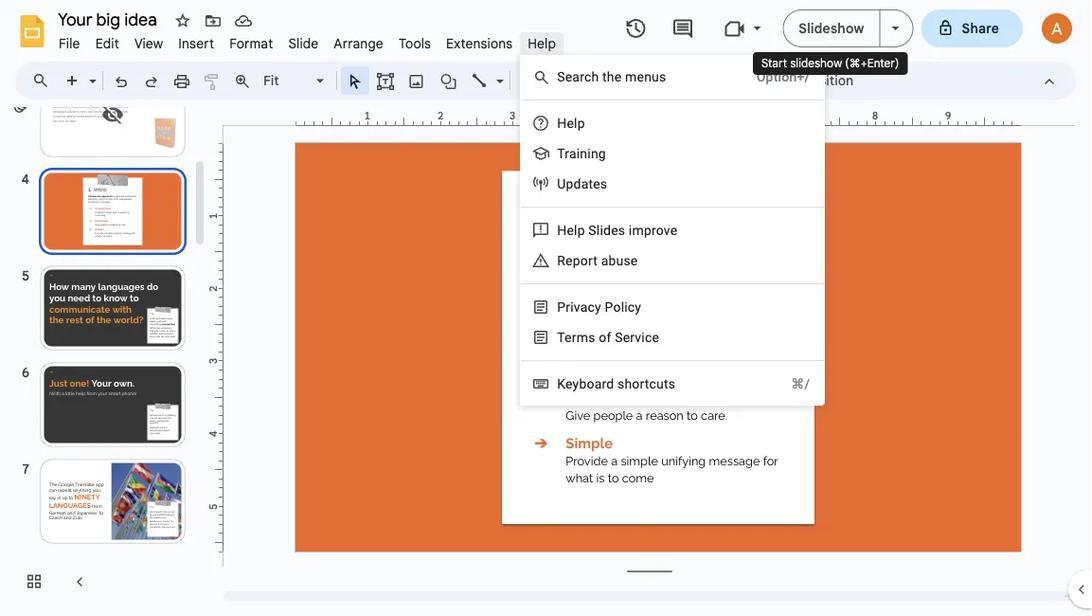 Task type: locate. For each thing, give the bounding box(es) containing it.
h elp
[[558, 115, 585, 131]]

option+slash element
[[734, 67, 811, 86]]

help for help slides imp r ove
[[558, 222, 585, 238]]

menu bar
[[51, 25, 564, 56]]

insert image image
[[406, 67, 428, 94]]

report abuse a element
[[558, 253, 644, 268]]

Zoom field
[[258, 67, 333, 95]]

help slides imp r ove
[[558, 222, 678, 238]]

format
[[230, 35, 273, 52]]

m
[[626, 69, 637, 84]]

share
[[963, 20, 1000, 36]]

theme button
[[716, 66, 775, 95]]

0 vertical spatial help
[[528, 35, 556, 52]]

buse
[[609, 253, 638, 268]]

menu
[[489, 0, 826, 406]]

file
[[59, 35, 80, 52]]

1 vertical spatial help
[[558, 222, 585, 238]]

of
[[599, 329, 612, 345]]

Menus field
[[24, 67, 65, 94]]

help inside 'menu item'
[[528, 35, 556, 52]]

imp
[[629, 222, 652, 238]]

help h element
[[558, 115, 591, 131]]

extensions menu item
[[439, 32, 521, 54]]

shortcuts
[[618, 376, 676, 391]]

s
[[589, 329, 596, 345]]

u
[[558, 176, 566, 191]]

keyboard shortcuts k element
[[558, 376, 682, 391]]

help menu item
[[521, 32, 564, 54]]

menu containing search the
[[489, 0, 826, 406]]

help slides improve r element
[[558, 222, 684, 238]]

⌘/
[[792, 376, 811, 391]]

help
[[528, 35, 556, 52], [558, 222, 585, 238]]

report a buse
[[558, 253, 638, 268]]

menu bar banner
[[0, 0, 1092, 616]]

help inside menu
[[558, 222, 585, 238]]

background button
[[552, 66, 644, 95]]

search
[[558, 69, 599, 84]]

edit
[[95, 35, 119, 52]]

rivacy
[[566, 299, 602, 315]]

navigation
[[0, 67, 228, 616]]

slideshow
[[799, 20, 865, 36]]

search the m enus
[[558, 69, 667, 84]]

updates u element
[[558, 176, 614, 191]]

help up report
[[558, 222, 585, 238]]

1 horizontal spatial help
[[558, 222, 585, 238]]

r
[[652, 222, 657, 238]]

slide menu item
[[281, 32, 326, 54]]

slideshow button
[[783, 9, 881, 47]]

arrange
[[334, 35, 384, 52]]

tools
[[399, 35, 431, 52]]

0 horizontal spatial help
[[528, 35, 556, 52]]

eyboard
[[566, 376, 615, 391]]

background
[[560, 72, 635, 89]]

format menu item
[[222, 32, 281, 54]]

transition button
[[784, 66, 863, 95]]

p
[[558, 299, 566, 315]]

application
[[0, 0, 1092, 616]]

menu bar containing file
[[51, 25, 564, 56]]

k
[[558, 376, 566, 391]]

help right extensions at the left top of the page
[[528, 35, 556, 52]]

terms of service s element
[[558, 329, 665, 345]]



Task type: describe. For each thing, give the bounding box(es) containing it.
enus
[[637, 69, 667, 84]]

slide
[[289, 35, 319, 52]]

raining
[[565, 145, 606, 161]]

insert menu item
[[171, 32, 222, 54]]

slides
[[589, 222, 626, 238]]

training t element
[[558, 145, 612, 161]]

application containing slideshow
[[0, 0, 1092, 616]]

report
[[558, 253, 598, 268]]

Star checkbox
[[170, 8, 196, 34]]

insert
[[178, 35, 214, 52]]

view menu item
[[127, 32, 171, 54]]

t raining
[[558, 145, 606, 161]]

tools menu item
[[391, 32, 439, 54]]

transition
[[792, 72, 854, 89]]

pdates
[[566, 176, 608, 191]]

new slide with layout image
[[84, 68, 97, 75]]

help for help
[[528, 35, 556, 52]]

shape image
[[438, 67, 460, 94]]

main toolbar
[[56, 0, 864, 495]]

elp
[[567, 115, 585, 131]]

edit menu item
[[88, 32, 127, 54]]

view
[[134, 35, 163, 52]]

t
[[558, 145, 565, 161]]

option+/
[[757, 69, 811, 84]]

p rivacy policy
[[558, 299, 642, 315]]

term
[[558, 329, 589, 345]]

term s of service
[[558, 329, 660, 345]]

ove
[[657, 222, 678, 238]]

file menu item
[[51, 32, 88, 54]]

policy
[[605, 299, 642, 315]]

Rename text field
[[51, 8, 168, 30]]

service
[[615, 329, 660, 345]]

search the menus m element
[[558, 69, 672, 84]]

the
[[603, 69, 622, 84]]

arrange menu item
[[326, 32, 391, 54]]

Zoom text field
[[261, 67, 314, 94]]

share button
[[922, 9, 1024, 47]]

k eyboard shortcuts
[[558, 376, 676, 391]]

extensions
[[447, 35, 513, 52]]

h
[[558, 115, 567, 131]]

theme
[[724, 72, 767, 89]]

privacy policy p element
[[558, 299, 648, 315]]

⌘slash element
[[769, 374, 811, 393]]

a
[[602, 253, 609, 268]]

presentation options image
[[892, 27, 900, 30]]

u pdates
[[558, 176, 608, 191]]

menu bar inside menu bar banner
[[51, 25, 564, 56]]



Task type: vqa. For each thing, say whether or not it's contained in the screenshot.
HELP H Element
yes



